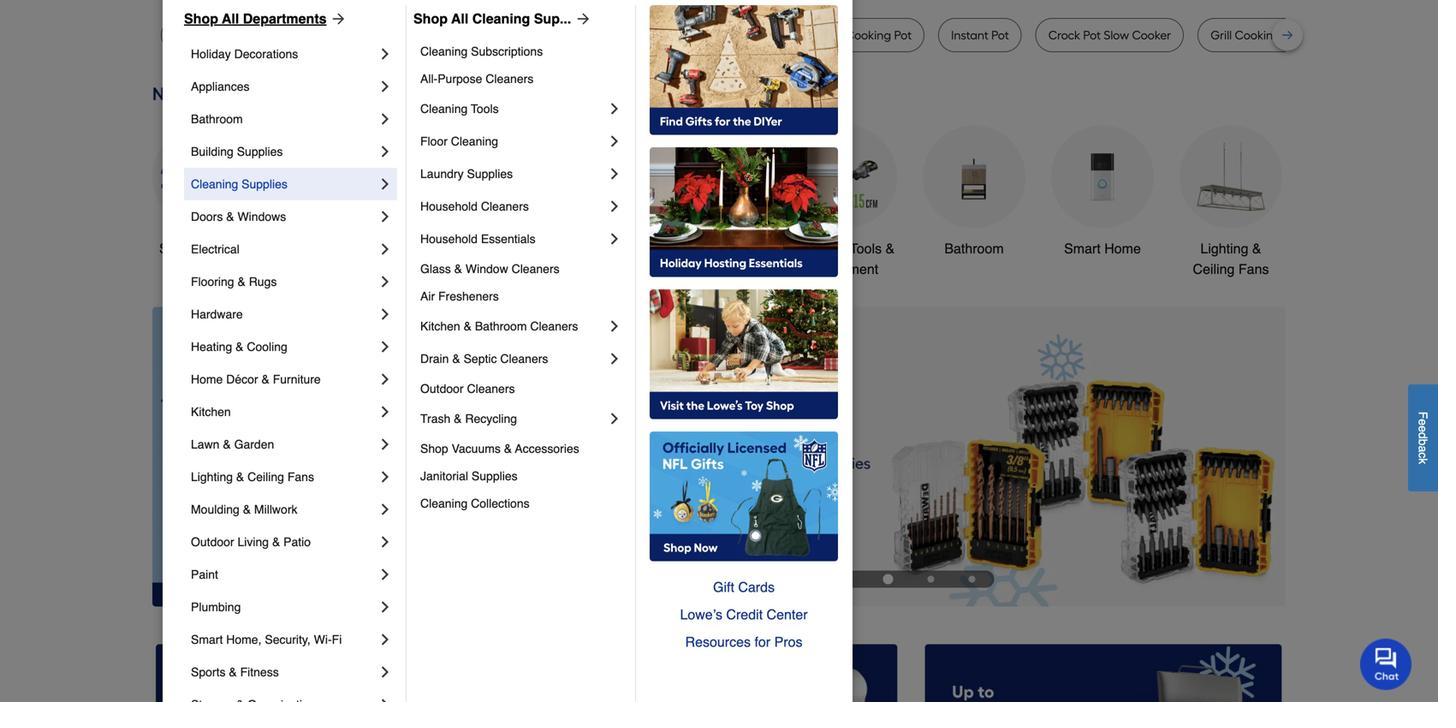 Task type: vqa. For each thing, say whether or not it's contained in the screenshot.
Sterling
no



Task type: locate. For each thing, give the bounding box(es) containing it.
0 vertical spatial lighting & ceiling fans
[[1193, 241, 1270, 277]]

shop these last-minute gifts. $99 or less. quantities are limited and won't last. image
[[152, 307, 429, 607]]

1 horizontal spatial arrow right image
[[571, 10, 592, 27]]

0 vertical spatial decorations
[[234, 47, 298, 61]]

2 vertical spatial kitchen
[[191, 405, 231, 419]]

0 vertical spatial bathroom
[[191, 112, 243, 126]]

0 horizontal spatial cooker
[[434, 28, 473, 42]]

0 horizontal spatial lighting
[[191, 470, 233, 484]]

household down laundry
[[420, 200, 478, 213]]

1 horizontal spatial decorations
[[553, 261, 626, 277]]

0 vertical spatial household
[[420, 200, 478, 213]]

home
[[1105, 241, 1141, 256], [191, 373, 223, 386]]

0 horizontal spatial shop
[[184, 11, 218, 27]]

0 vertical spatial ceiling
[[1193, 261, 1235, 277]]

tools down the all-purpose cleaners
[[471, 102, 499, 116]]

all-purpose cleaners link
[[420, 65, 623, 92]]

shop up holiday
[[184, 11, 218, 27]]

chat invite button image
[[1361, 638, 1413, 690]]

chevron right image
[[377, 78, 394, 95], [377, 110, 394, 128], [377, 143, 394, 160], [606, 165, 623, 182], [377, 208, 394, 225], [377, 306, 394, 323], [606, 318, 623, 335], [377, 338, 394, 355], [606, 350, 623, 367], [377, 403, 394, 420], [377, 436, 394, 453], [377, 468, 394, 486], [377, 501, 394, 518], [377, 534, 394, 551], [377, 566, 394, 583], [377, 599, 394, 616], [377, 664, 394, 681], [377, 696, 394, 702]]

arrow right image for shop all departments
[[327, 10, 347, 27]]

chevron right image for floor cleaning
[[606, 133, 623, 150]]

supplies inside building supplies link
[[237, 145, 283, 158]]

cleaning down triple slow cooker
[[420, 45, 468, 58]]

kitchen inside 'link'
[[420, 319, 460, 333]]

shop down doors
[[159, 241, 191, 256]]

1 vertical spatial lighting & ceiling fans
[[191, 470, 314, 484]]

lighting & ceiling fans
[[1193, 241, 1270, 277], [191, 470, 314, 484]]

1 horizontal spatial lighting & ceiling fans link
[[1180, 125, 1283, 280]]

0 horizontal spatial kitchen
[[191, 405, 231, 419]]

decorations down 'christmas'
[[553, 261, 626, 277]]

credit
[[727, 607, 763, 623]]

2 pot from the left
[[894, 28, 912, 42]]

lowe's credit center link
[[650, 601, 838, 629]]

kitchen link
[[191, 396, 377, 428]]

cleaners up air fresheners "link"
[[512, 262, 560, 276]]

kitchen & bathroom cleaners
[[420, 319, 578, 333]]

smart home link
[[1052, 125, 1154, 259]]

1 horizontal spatial lighting
[[1201, 241, 1249, 256]]

tools up equipment
[[850, 241, 882, 256]]

0 vertical spatial kitchen
[[668, 241, 714, 256]]

outdoor inside outdoor living & patio link
[[191, 535, 234, 549]]

cleaners
[[486, 72, 534, 86], [481, 200, 529, 213], [512, 262, 560, 276], [530, 319, 578, 333], [500, 352, 548, 366], [467, 382, 515, 396]]

cleaning down all-
[[420, 102, 468, 116]]

e
[[1417, 419, 1431, 426], [1417, 426, 1431, 432]]

cleaning up laundry supplies
[[451, 134, 498, 148]]

supplies inside laundry supplies 'link'
[[467, 167, 513, 181]]

0 vertical spatial smart
[[1065, 241, 1101, 256]]

plumbing
[[191, 600, 241, 614]]

chevron right image for lawn & garden
[[377, 436, 394, 453]]

building supplies link
[[191, 135, 377, 168]]

1 horizontal spatial all
[[222, 11, 239, 27]]

cleaners down subscriptions
[[486, 72, 534, 86]]

bathroom inside 'link'
[[475, 319, 527, 333]]

crock right warmer
[[790, 28, 822, 42]]

1 shop from the left
[[184, 11, 218, 27]]

3 pot from the left
[[992, 28, 1009, 42]]

1 horizontal spatial slow
[[1104, 28, 1130, 42]]

1 horizontal spatial lighting & ceiling fans
[[1193, 241, 1270, 277]]

crock pot cooking pot
[[790, 28, 912, 42]]

0 horizontal spatial lighting & ceiling fans link
[[191, 461, 377, 493]]

patio
[[284, 535, 311, 549]]

2 horizontal spatial outdoor
[[797, 241, 847, 256]]

0 horizontal spatial crock
[[790, 28, 822, 42]]

1 vertical spatial household
[[420, 232, 478, 246]]

0 horizontal spatial decorations
[[234, 47, 298, 61]]

2 shop from the left
[[414, 11, 448, 27]]

glass & window cleaners link
[[420, 255, 623, 283]]

supplies inside cleaning supplies link
[[242, 177, 288, 191]]

2 e from the top
[[1417, 426, 1431, 432]]

1 crock from the left
[[790, 28, 822, 42]]

pros
[[775, 634, 803, 650]]

1 horizontal spatial cooking
[[1235, 28, 1281, 42]]

0 vertical spatial outdoor
[[797, 241, 847, 256]]

outdoor cleaners link
[[420, 375, 623, 402]]

0 horizontal spatial smart
[[191, 633, 223, 647]]

scroll to item #2 image
[[825, 576, 866, 583]]

chevron right image for holiday decorations
[[377, 45, 394, 63]]

building supplies
[[191, 145, 283, 158]]

2 horizontal spatial kitchen
[[668, 241, 714, 256]]

floor
[[420, 134, 448, 148]]

grill
[[1211, 28, 1232, 42]]

2 crock from the left
[[1049, 28, 1081, 42]]

0 horizontal spatial all
[[195, 241, 210, 256]]

kitchen left the faucets
[[668, 241, 714, 256]]

e up b
[[1417, 426, 1431, 432]]

tools link
[[409, 125, 512, 259]]

drain
[[420, 352, 449, 366]]

laundry
[[420, 167, 464, 181]]

tools up glass
[[445, 241, 477, 256]]

kitchen up the lawn
[[191, 405, 231, 419]]

1 cooker from the left
[[434, 28, 473, 42]]

moulding
[[191, 503, 240, 516]]

0 vertical spatial lighting
[[1201, 241, 1249, 256]]

supplies down the shop vacuums & accessories
[[472, 469, 518, 483]]

arrow right image for shop all cleaning sup...
[[571, 10, 592, 27]]

chevron right image for lighting & ceiling fans
[[377, 468, 394, 486]]

1 horizontal spatial outdoor
[[420, 382, 464, 396]]

1 horizontal spatial ceiling
[[1193, 261, 1235, 277]]

kitchen down air
[[420, 319, 460, 333]]

0 vertical spatial fans
[[1239, 261, 1270, 277]]

0 horizontal spatial shop
[[159, 241, 191, 256]]

0 horizontal spatial cooking
[[846, 28, 892, 42]]

lighting inside lighting & ceiling fans
[[1201, 241, 1249, 256]]

fitness
[[240, 665, 279, 679]]

supplies inside janitorial supplies link
[[472, 469, 518, 483]]

cleaning down building
[[191, 177, 238, 191]]

living
[[238, 535, 269, 549]]

shop inside 'link'
[[420, 442, 448, 456]]

1 vertical spatial decorations
[[553, 261, 626, 277]]

1 horizontal spatial fans
[[1239, 261, 1270, 277]]

shop for shop all deals
[[159, 241, 191, 256]]

shop up the janitorial
[[420, 442, 448, 456]]

window
[[466, 262, 508, 276]]

glass
[[420, 262, 451, 276]]

household cleaners
[[420, 200, 529, 213]]

paint
[[191, 568, 218, 581]]

all inside 'link'
[[195, 241, 210, 256]]

crock for crock pot cooking pot
[[790, 28, 822, 42]]

crock right instant pot
[[1049, 28, 1081, 42]]

shop
[[184, 11, 218, 27], [414, 11, 448, 27]]

cooker up cleaning subscriptions on the left top
[[434, 28, 473, 42]]

new deals every day during 25 days of deals image
[[152, 80, 1286, 108]]

chevron right image for building supplies
[[377, 143, 394, 160]]

ceiling inside lighting & ceiling fans
[[1193, 261, 1235, 277]]

household inside household cleaners link
[[420, 200, 478, 213]]

0 horizontal spatial lighting & ceiling fans
[[191, 470, 314, 484]]

up to 30 percent off select grills and accessories. image
[[925, 644, 1283, 702]]

all up cleaning subscriptions on the left top
[[451, 11, 469, 27]]

all up the holiday decorations
[[222, 11, 239, 27]]

cooker
[[434, 28, 473, 42], [1132, 28, 1172, 42]]

supplies up windows
[[242, 177, 288, 191]]

1 e from the top
[[1417, 419, 1431, 426]]

arrow right image inside shop all departments link
[[327, 10, 347, 27]]

2 household from the top
[[420, 232, 478, 246]]

decorations for holiday
[[234, 47, 298, 61]]

septic
[[464, 352, 497, 366]]

2 vertical spatial bathroom
[[475, 319, 527, 333]]

home,
[[226, 633, 262, 647]]

cleaning for collections
[[420, 497, 468, 510]]

2 vertical spatial outdoor
[[191, 535, 234, 549]]

2 horizontal spatial bathroom
[[945, 241, 1004, 256]]

supplies for cleaning supplies
[[242, 177, 288, 191]]

chevron right image for trash & recycling
[[606, 410, 623, 427]]

outdoor up equipment
[[797, 241, 847, 256]]

air fresheners link
[[420, 283, 623, 310]]

a
[[1417, 446, 1431, 452]]

0 horizontal spatial ceiling
[[248, 470, 284, 484]]

chevron right image for kitchen & bathroom cleaners
[[606, 318, 623, 335]]

0 horizontal spatial home
[[191, 373, 223, 386]]

electrical link
[[191, 233, 377, 265]]

outdoor living & patio link
[[191, 526, 377, 558]]

1 horizontal spatial crock
[[1049, 28, 1081, 42]]

1 horizontal spatial bathroom
[[475, 319, 527, 333]]

0 vertical spatial shop
[[159, 241, 191, 256]]

1 horizontal spatial kitchen
[[420, 319, 460, 333]]

1 vertical spatial smart
[[191, 633, 223, 647]]

0 horizontal spatial fans
[[288, 470, 314, 484]]

1 horizontal spatial bathroom link
[[923, 125, 1026, 259]]

cleaners up "outdoor cleaners" 'link'
[[500, 352, 548, 366]]

smart for smart home, security, wi-fi
[[191, 633, 223, 647]]

chevron right image for home décor & furniture
[[377, 371, 394, 388]]

flooring & rugs link
[[191, 265, 377, 298]]

1 slow from the left
[[405, 28, 431, 42]]

scroll to item #4 image
[[911, 576, 952, 583]]

1 vertical spatial kitchen
[[420, 319, 460, 333]]

cooker left 'grill' at the top right
[[1132, 28, 1172, 42]]

1 horizontal spatial shop
[[414, 11, 448, 27]]

grill cooking grate & warming rack
[[1211, 28, 1410, 42]]

crock pot slow cooker
[[1049, 28, 1172, 42]]

sports & fitness link
[[191, 656, 377, 689]]

outdoor cleaners
[[420, 382, 515, 396]]

1 horizontal spatial smart
[[1065, 241, 1101, 256]]

moulding & millwork
[[191, 503, 298, 516]]

pot for crock pot slow cooker
[[1084, 28, 1101, 42]]

0 horizontal spatial slow
[[405, 28, 431, 42]]

0 vertical spatial lighting & ceiling fans link
[[1180, 125, 1283, 280]]

lighting
[[1201, 241, 1249, 256], [191, 470, 233, 484]]

shop inside 'link'
[[159, 241, 191, 256]]

cleaning collections
[[420, 497, 530, 510]]

1 horizontal spatial home
[[1105, 241, 1141, 256]]

outdoor inside "outdoor cleaners" 'link'
[[420, 382, 464, 396]]

1 household from the top
[[420, 200, 478, 213]]

kitchen & bathroom cleaners link
[[420, 310, 606, 343]]

officially licensed n f l gifts. shop now. image
[[650, 432, 838, 562]]

1 horizontal spatial shop
[[420, 442, 448, 456]]

cleaning for tools
[[420, 102, 468, 116]]

holiday hosting essentials. image
[[650, 147, 838, 277]]

household up glass
[[420, 232, 478, 246]]

supplies up cleaning supplies on the left top
[[237, 145, 283, 158]]

chevron right image for flooring & rugs
[[377, 273, 394, 290]]

cleaning for supplies
[[191, 177, 238, 191]]

0 horizontal spatial bathroom link
[[191, 103, 377, 135]]

slow
[[405, 28, 431, 42], [1104, 28, 1130, 42]]

1 vertical spatial outdoor
[[420, 382, 464, 396]]

hardware link
[[191, 298, 377, 331]]

lawn & garden link
[[191, 428, 377, 461]]

decorations down shop all departments link
[[234, 47, 298, 61]]

shop for shop vacuums & accessories
[[420, 442, 448, 456]]

1 vertical spatial shop
[[420, 442, 448, 456]]

&
[[1318, 28, 1326, 42], [226, 210, 234, 224], [886, 241, 895, 256], [1253, 241, 1262, 256], [454, 262, 462, 276], [238, 275, 246, 289], [464, 319, 472, 333], [236, 340, 244, 354], [452, 352, 460, 366], [262, 373, 270, 386], [454, 412, 462, 426], [223, 438, 231, 451], [504, 442, 512, 456], [236, 470, 244, 484], [243, 503, 251, 516], [272, 535, 280, 549], [229, 665, 237, 679]]

pot
[[825, 28, 843, 42], [894, 28, 912, 42], [992, 28, 1009, 42], [1084, 28, 1101, 42]]

b
[[1417, 439, 1431, 446]]

recycling
[[465, 412, 517, 426]]

supplies for janitorial supplies
[[472, 469, 518, 483]]

smart for smart home
[[1065, 241, 1101, 256]]

christmas decorations link
[[538, 125, 641, 280]]

& inside 'link'
[[464, 319, 472, 333]]

cleaning down the janitorial
[[420, 497, 468, 510]]

cards
[[738, 579, 775, 595]]

floor cleaning link
[[420, 125, 606, 158]]

0 horizontal spatial bathroom
[[191, 112, 243, 126]]

1 vertical spatial home
[[191, 373, 223, 386]]

cleaning inside "link"
[[451, 134, 498, 148]]

arrow right image
[[327, 10, 347, 27], [571, 10, 592, 27], [1255, 457, 1272, 474]]

doors & windows link
[[191, 200, 377, 233]]

arrow right image inside shop all cleaning sup... link
[[571, 10, 592, 27]]

household inside 'household essentials' link
[[420, 232, 478, 246]]

outdoor for outdoor cleaners
[[420, 382, 464, 396]]

0 horizontal spatial outdoor
[[191, 535, 234, 549]]

outdoor down moulding
[[191, 535, 234, 549]]

0 vertical spatial home
[[1105, 241, 1141, 256]]

warmer
[[706, 28, 751, 42]]

outdoor up trash
[[420, 382, 464, 396]]

cleaning supplies
[[191, 177, 288, 191]]

2 horizontal spatial all
[[451, 11, 469, 27]]

shop up triple slow cooker
[[414, 11, 448, 27]]

1 horizontal spatial cooker
[[1132, 28, 1172, 42]]

tools inside outdoor tools & equipment
[[850, 241, 882, 256]]

2 horizontal spatial arrow right image
[[1255, 457, 1272, 474]]

tools for cleaning tools
[[471, 102, 499, 116]]

chevron right image for sports & fitness
[[377, 664, 394, 681]]

1 vertical spatial lighting & ceiling fans link
[[191, 461, 377, 493]]

chevron right image for laundry supplies
[[606, 165, 623, 182]]

cooking
[[846, 28, 892, 42], [1235, 28, 1281, 42]]

e up d
[[1417, 419, 1431, 426]]

bathroom
[[191, 112, 243, 126], [945, 241, 1004, 256], [475, 319, 527, 333]]

1 pot from the left
[[825, 28, 843, 42]]

household essentials link
[[420, 223, 606, 255]]

4 pot from the left
[[1084, 28, 1101, 42]]

drain & septic cleaners link
[[420, 343, 606, 375]]

all left deals
[[195, 241, 210, 256]]

supplies up household cleaners
[[467, 167, 513, 181]]

drain & septic cleaners
[[420, 352, 548, 366]]

shop for shop all departments
[[184, 11, 218, 27]]

shop all departments
[[184, 11, 327, 27]]

pot for instant pot
[[992, 28, 1009, 42]]

faucets
[[718, 241, 767, 256]]

chevron right image
[[377, 45, 394, 63], [606, 100, 623, 117], [606, 133, 623, 150], [377, 176, 394, 193], [606, 198, 623, 215], [606, 230, 623, 247], [377, 241, 394, 258], [377, 273, 394, 290], [377, 371, 394, 388], [606, 410, 623, 427], [377, 631, 394, 648]]

all for cleaning
[[451, 11, 469, 27]]

doors & windows
[[191, 210, 286, 224]]

cleaners up essentials
[[481, 200, 529, 213]]

outdoor inside outdoor tools & equipment
[[797, 241, 847, 256]]

shop
[[159, 241, 191, 256], [420, 442, 448, 456]]

up to 50 percent off select tools and accessories. image
[[456, 307, 1286, 607]]

0 horizontal spatial arrow right image
[[327, 10, 347, 27]]

bathroom link
[[191, 103, 377, 135], [923, 125, 1026, 259]]

pot for crock pot cooking pot
[[825, 28, 843, 42]]



Task type: describe. For each thing, give the bounding box(es) containing it.
laundry supplies link
[[420, 158, 606, 190]]

trash & recycling link
[[420, 402, 606, 435]]

shop vacuums & accessories
[[420, 442, 580, 456]]

windows
[[238, 210, 286, 224]]

2 cooking from the left
[[1235, 28, 1281, 42]]

smart home
[[1065, 241, 1141, 256]]

shop all cleaning sup...
[[414, 11, 571, 27]]

flooring & rugs
[[191, 275, 277, 289]]

electrical
[[191, 242, 240, 256]]

cleaning up subscriptions
[[472, 11, 530, 27]]

outdoor for outdoor living & patio
[[191, 535, 234, 549]]

shop all departments link
[[184, 9, 347, 29]]

household for household cleaners
[[420, 200, 478, 213]]

& inside 'link'
[[504, 442, 512, 456]]

microwave
[[512, 28, 571, 42]]

chevron right image for cleaning supplies
[[377, 176, 394, 193]]

warming
[[1329, 28, 1380, 42]]

outdoor living & patio
[[191, 535, 311, 549]]

chevron right image for household essentials
[[606, 230, 623, 247]]

lowe's
[[680, 607, 723, 623]]

chevron right image for appliances
[[377, 78, 394, 95]]

home décor & furniture
[[191, 373, 321, 386]]

1 vertical spatial lighting
[[191, 470, 233, 484]]

1 vertical spatial fans
[[288, 470, 314, 484]]

kitchen faucets link
[[666, 125, 769, 259]]

chevron right image for paint
[[377, 566, 394, 583]]

chevron right image for moulding & millwork
[[377, 501, 394, 518]]

f e e d b a c k button
[[1409, 385, 1439, 492]]

crock for crock pot slow cooker
[[1049, 28, 1081, 42]]

décor
[[226, 373, 258, 386]]

decorations for christmas
[[553, 261, 626, 277]]

resources
[[686, 634, 751, 650]]

household cleaners link
[[420, 190, 606, 223]]

rugs
[[249, 275, 277, 289]]

1 vertical spatial bathroom
[[945, 241, 1004, 256]]

chevron right image for hardware
[[377, 306, 394, 323]]

chevron right image for bathroom
[[377, 110, 394, 128]]

outdoor tools & equipment link
[[795, 125, 897, 280]]

c
[[1417, 452, 1431, 458]]

k
[[1417, 458, 1431, 464]]

supplies for building supplies
[[237, 145, 283, 158]]

chevron right image for plumbing
[[377, 599, 394, 616]]

kitchen for kitchen faucets
[[668, 241, 714, 256]]

shop vacuums & accessories link
[[420, 435, 623, 462]]

for
[[755, 634, 771, 650]]

flooring
[[191, 275, 234, 289]]

appliances link
[[191, 70, 377, 103]]

all for departments
[[222, 11, 239, 27]]

glass & window cleaners
[[420, 262, 560, 276]]

outdoor for outdoor tools & equipment
[[797, 241, 847, 256]]

find gifts for the diyer. image
[[650, 5, 838, 135]]

kitchen for kitchen & bathroom cleaners
[[420, 319, 460, 333]]

gift cards
[[713, 579, 775, 595]]

moulding & millwork link
[[191, 493, 377, 526]]

fans inside lighting & ceiling fans
[[1239, 261, 1270, 277]]

chevron right image for drain & septic cleaners
[[606, 350, 623, 367]]

holiday decorations link
[[191, 38, 377, 70]]

& inside outdoor tools & equipment
[[886, 241, 895, 256]]

janitorial supplies link
[[420, 462, 623, 490]]

holiday decorations
[[191, 47, 298, 61]]

chevron right image for doors & windows
[[377, 208, 394, 225]]

resources for pros link
[[650, 629, 838, 656]]

essentials
[[481, 232, 536, 246]]

vacuums
[[452, 442, 501, 456]]

air fresheners
[[420, 289, 499, 303]]

2 cooker from the left
[[1132, 28, 1172, 42]]

get up to 2 free select tools or batteries when you buy 1 with select purchases. image
[[156, 644, 513, 702]]

purpose
[[438, 72, 482, 86]]

cleaning supplies link
[[191, 168, 377, 200]]

shop all deals
[[159, 241, 248, 256]]

supplies for laundry supplies
[[467, 167, 513, 181]]

triple
[[373, 28, 402, 42]]

visit the lowe's toy shop. image
[[650, 289, 838, 420]]

smart home, security, wi-fi link
[[191, 623, 377, 656]]

christmas decorations
[[553, 241, 626, 277]]

all for deals
[[195, 241, 210, 256]]

cooling
[[247, 340, 288, 354]]

sup...
[[534, 11, 571, 27]]

millwork
[[254, 503, 298, 516]]

cleaners up recycling
[[467, 382, 515, 396]]

1 cooking from the left
[[846, 28, 892, 42]]

up to 35 percent off select small appliances. image
[[541, 644, 898, 702]]

sports
[[191, 665, 226, 679]]

chevron right image for electrical
[[377, 241, 394, 258]]

deals
[[213, 241, 248, 256]]

cleaning collections link
[[420, 490, 623, 517]]

heating
[[191, 340, 232, 354]]

chevron right image for household cleaners
[[606, 198, 623, 215]]

chevron right image for outdoor living & patio
[[377, 534, 394, 551]]

recommended searches for you heading
[[152, 0, 1286, 4]]

equipment
[[813, 261, 879, 277]]

furniture
[[273, 373, 321, 386]]

shop all cleaning sup... link
[[414, 9, 592, 29]]

janitorial
[[420, 469, 468, 483]]

d
[[1417, 432, 1431, 439]]

all-purpose cleaners
[[420, 72, 534, 86]]

tools for outdoor tools & equipment
[[850, 241, 882, 256]]

fresheners
[[438, 289, 499, 303]]

air
[[420, 289, 435, 303]]

scroll to item #3 element
[[866, 574, 911, 584]]

subscriptions
[[471, 45, 543, 58]]

trash & recycling
[[420, 412, 517, 426]]

hardware
[[191, 307, 243, 321]]

doors
[[191, 210, 223, 224]]

2 slow from the left
[[1104, 28, 1130, 42]]

resources for pros
[[686, 634, 803, 650]]

chevron right image for smart home, security, wi-fi
[[377, 631, 394, 648]]

cleaning tools link
[[420, 92, 606, 125]]

countertop
[[574, 28, 637, 42]]

household for household essentials
[[420, 232, 478, 246]]

home inside smart home link
[[1105, 241, 1141, 256]]

scroll to item #5 image
[[952, 576, 993, 583]]

tools inside 'link'
[[445, 241, 477, 256]]

security,
[[265, 633, 311, 647]]

shop all deals link
[[152, 125, 255, 259]]

home inside "home décor & furniture" link
[[191, 373, 223, 386]]

chevron right image for heating & cooling
[[377, 338, 394, 355]]

grate
[[1284, 28, 1315, 42]]

food
[[676, 28, 703, 42]]

fi
[[332, 633, 342, 647]]

household essentials
[[420, 232, 536, 246]]

shop for shop all cleaning sup...
[[414, 11, 448, 27]]

wi-
[[314, 633, 332, 647]]

kitchen faucets
[[668, 241, 767, 256]]

chevron right image for cleaning tools
[[606, 100, 623, 117]]

rack
[[1383, 28, 1410, 42]]

1 vertical spatial ceiling
[[248, 470, 284, 484]]

arrow left image
[[471, 457, 488, 474]]

cleaning subscriptions
[[420, 45, 543, 58]]

holiday
[[191, 47, 231, 61]]

cleaners down air fresheners "link"
[[530, 319, 578, 333]]

garden
[[234, 438, 274, 451]]

lawn & garden
[[191, 438, 274, 451]]

cleaning for subscriptions
[[420, 45, 468, 58]]

center
[[767, 607, 808, 623]]

chevron right image for kitchen
[[377, 403, 394, 420]]



